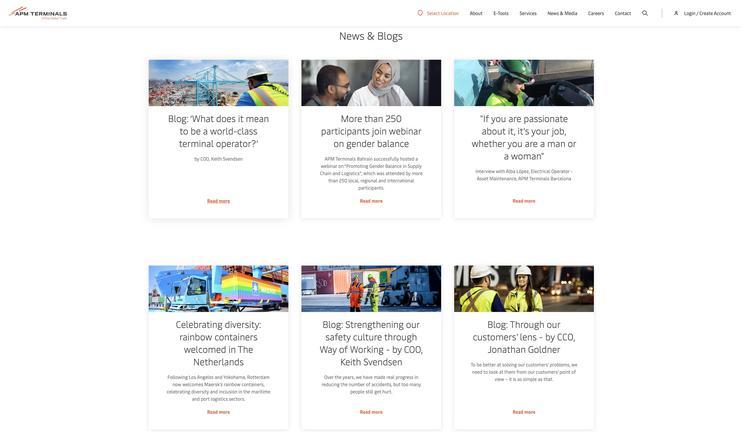 Task type: vqa. For each thing, say whether or not it's contained in the screenshot.
Quick on the bottom of page
no



Task type: locate. For each thing, give the bounding box(es) containing it.
0 vertical spatial webinar
[[389, 124, 422, 137]]

to inside to be better at solving our customers' problems, we need to look at them from our customers' point of view – it is as simple as that.
[[483, 369, 488, 375]]

a up alba
[[504, 149, 509, 162]]

than down chain
[[328, 177, 338, 184]]

by left cco, on the bottom of page
[[545, 330, 555, 343]]

0 vertical spatial you
[[491, 112, 506, 124]]

rainbow inside celebrating diversity: rainbow containers welcomed in the netherlands
[[179, 330, 212, 343]]

1 horizontal spatial &
[[560, 10, 564, 16]]

blog:
[[168, 112, 188, 124], [323, 318, 343, 330], [488, 318, 508, 330]]

customers' inside blog: through our customers' lens - by cco, jonathan goldner
[[473, 330, 518, 343]]

1 horizontal spatial 250
[[385, 112, 402, 124]]

does
[[216, 112, 236, 124]]

0 horizontal spatial be
[[190, 124, 201, 137]]

news
[[548, 10, 559, 16], [340, 28, 365, 42]]

by up real
[[392, 343, 402, 355]]

in inside over the years, we have made real progress in reducing the number of accidents, but too many people still get hurt.
[[415, 374, 418, 380]]

250 up "balance"
[[385, 112, 402, 124]]

1 as from the left
[[517, 376, 522, 382]]

blog: 'what does it mean to be a world-class terminal operator?'
[[168, 112, 269, 149]]

keith up years,
[[340, 355, 361, 368]]

0 horizontal spatial of
[[339, 343, 348, 355]]

250 inside more than 250 participants join webinar on gender balance
[[385, 112, 402, 124]]

a inside blog: 'what does it mean to be a world-class terminal operator?'
[[203, 124, 208, 137]]

of inside 'blog: strengthening our safety culture through way of working - by coo, keith svendsen'
[[339, 343, 348, 355]]

"if
[[480, 112, 489, 124]]

customers' up simple
[[526, 361, 549, 368]]

and right chain
[[333, 170, 340, 176]]

of right point at the bottom right of page
[[572, 369, 576, 375]]

0 vertical spatial svendsen
[[223, 155, 243, 162]]

1 horizontal spatial we
[[572, 361, 578, 368]]

1 horizontal spatial terminals
[[529, 175, 550, 182]]

blog: up jonathan
[[488, 318, 508, 330]]

1 horizontal spatial news
[[548, 10, 559, 16]]

& for blogs
[[367, 28, 375, 42]]

2 horizontal spatial -
[[571, 168, 573, 174]]

than
[[364, 112, 383, 124], [328, 177, 338, 184]]

0 horizontal spatial news
[[340, 28, 365, 42]]

at up view
[[499, 369, 503, 375]]

1 horizontal spatial webinar
[[389, 124, 422, 137]]

coo,
[[200, 155, 210, 162], [404, 343, 423, 355]]

in inside celebrating diversity: rainbow containers welcomed in the netherlands
[[228, 343, 236, 355]]

the down years,
[[341, 381, 348, 388]]

port elizabeth ariel view image
[[149, 60, 288, 106]]

0 vertical spatial rainbow
[[179, 330, 212, 343]]

& left media
[[560, 10, 564, 16]]

1 vertical spatial at
[[499, 369, 503, 375]]

- right operator at the top of page
[[571, 168, 573, 174]]

1 horizontal spatial are
[[525, 137, 538, 149]]

by down terminal
[[194, 155, 199, 162]]

210308 alba image
[[454, 60, 594, 106]]

- right working
[[386, 343, 390, 355]]

customers' up better
[[473, 330, 518, 343]]

jonathan
[[488, 343, 526, 355]]

blog: for strengthening
[[323, 318, 343, 330]]

of inside to be better at solving our customers' problems, we need to look at them from our customers' point of view – it is as simple as that.
[[572, 369, 576, 375]]

& inside "popup button"
[[560, 10, 564, 16]]

1 horizontal spatial to
[[483, 369, 488, 375]]

"promoting
[[344, 163, 368, 169]]

about button
[[470, 0, 483, 26]]

0 vertical spatial terminals
[[335, 155, 356, 162]]

containers
[[214, 330, 257, 343]]

svendsen up made
[[363, 355, 402, 368]]

0 vertical spatial 250
[[385, 112, 402, 124]]

as right is
[[517, 376, 522, 382]]

1 vertical spatial of
[[572, 369, 576, 375]]

regional
[[360, 177, 377, 184]]

1 horizontal spatial it
[[509, 376, 512, 382]]

0 vertical spatial keith
[[211, 155, 222, 162]]

of down have
[[366, 381, 370, 388]]

0 horizontal spatial terminals
[[335, 155, 356, 162]]

1 horizontal spatial blog:
[[323, 318, 343, 330]]

the down the containers,
[[243, 388, 250, 395]]

man
[[547, 137, 566, 149]]

celebrating diversity: rainbow containers welcomed in the netherlands
[[176, 318, 261, 368]]

- inside interview with alba lópez, electrical operator - asset maintenance, apm terminals barcelona
[[571, 168, 573, 174]]

view
[[495, 376, 504, 382]]

svendsen down operator?'
[[223, 155, 243, 162]]

blog: strengthening our safety culture through way of working - by coo, keith svendsen
[[320, 318, 423, 368]]

1 vertical spatial we
[[356, 374, 362, 380]]

- right lens
[[539, 330, 543, 343]]

210421 through our customers lens image
[[454, 266, 594, 312]]

210414 blog keith main image
[[301, 266, 441, 312]]

0 horizontal spatial coo,
[[200, 155, 210, 162]]

0 horizontal spatial apm
[[325, 155, 335, 162]]

on up 'logistics",'
[[338, 163, 344, 169]]

terminals down electrical
[[529, 175, 550, 182]]

e-tools
[[494, 10, 509, 16]]

at up look
[[497, 361, 501, 368]]

chain
[[320, 170, 331, 176]]

balance
[[377, 137, 409, 149]]

2 horizontal spatial blog:
[[488, 318, 508, 330]]

than inside the apm terminals bahrain successfully hosted a webinar on "promoting gender balance in supply chain and logistics", which was attended by more than 250 local, regional and international participants.
[[328, 177, 338, 184]]

international
[[387, 177, 414, 184]]

1 vertical spatial the
[[341, 381, 348, 388]]

yokohama,
[[223, 374, 246, 380]]

rainbow
[[179, 330, 212, 343], [224, 381, 240, 388]]

0 horizontal spatial webinar
[[321, 163, 337, 169]]

1 horizontal spatial -
[[539, 330, 543, 343]]

news & media
[[548, 10, 578, 16]]

1 vertical spatial than
[[328, 177, 338, 184]]

blog: inside blog: through our customers' lens - by cco, jonathan goldner
[[488, 318, 508, 330]]

blog: left 'what
[[168, 112, 188, 124]]

210325 bahrain webinar image
[[301, 60, 441, 106]]

port
[[201, 396, 210, 402]]

are
[[509, 112, 521, 124], [525, 137, 538, 149]]

1 vertical spatial keith
[[340, 355, 361, 368]]

angeles
[[197, 374, 213, 380]]

to left look
[[483, 369, 488, 375]]

webinar up chain
[[321, 163, 337, 169]]

1 horizontal spatial apm
[[518, 175, 528, 182]]

news inside "popup button"
[[548, 10, 559, 16]]

blog: inside blog: 'what does it mean to be a world-class terminal operator?'
[[168, 112, 188, 124]]

it right does
[[238, 112, 243, 124]]

los
[[189, 374, 196, 380]]

in down hosted
[[403, 163, 407, 169]]

be right to
[[477, 361, 482, 368]]

0 vertical spatial than
[[364, 112, 383, 124]]

250 inside the apm terminals bahrain successfully hosted a webinar on "promoting gender balance in supply chain and logistics", which was attended by more than 250 local, regional and international participants.
[[339, 177, 347, 184]]

we up the number
[[356, 374, 362, 380]]

more for celebrating diversity: rainbow containers welcomed in the netherlands
[[219, 409, 230, 415]]

a
[[203, 124, 208, 137], [540, 137, 545, 149], [504, 149, 509, 162], [416, 155, 418, 162]]

1 horizontal spatial rainbow
[[224, 381, 240, 388]]

& left blogs
[[367, 28, 375, 42]]

more for blog: strengthening our safety culture through way of working - by coo, keith svendsen
[[372, 409, 383, 415]]

a up supply
[[416, 155, 418, 162]]

0 horizontal spatial we
[[356, 374, 362, 380]]

1 horizontal spatial keith
[[340, 355, 361, 368]]

more for blog: 'what does it mean to be a world-class terminal operator?'
[[219, 198, 230, 204]]

be left world- in the top of the page
[[190, 124, 201, 137]]

blog: up the 'way'
[[323, 318, 343, 330]]

250
[[385, 112, 402, 124], [339, 177, 347, 184]]

0 vertical spatial we
[[572, 361, 578, 368]]

we right the 'problems,'
[[572, 361, 578, 368]]

hurt.
[[382, 388, 392, 395]]

it right –
[[509, 376, 512, 382]]

apm terminals bahrain successfully hosted a webinar on "promoting gender balance in supply chain and logistics", which was attended by more than 250 local, regional and international participants.
[[320, 155, 423, 191]]

as
[[517, 376, 522, 382], [538, 376, 543, 382]]

1 vertical spatial on
[[338, 163, 344, 169]]

to left 'what
[[179, 124, 188, 137]]

1 vertical spatial coo,
[[404, 343, 423, 355]]

our inside 'blog: strengthening our safety culture through way of working - by coo, keith svendsen'
[[406, 318, 420, 330]]

coo, inside 'blog: strengthening our safety culture through way of working - by coo, keith svendsen'
[[404, 343, 423, 355]]

0 vertical spatial customers'
[[473, 330, 518, 343]]

it inside blog: 'what does it mean to be a world-class terminal operator?'
[[238, 112, 243, 124]]

0 vertical spatial be
[[190, 124, 201, 137]]

read more for gender
[[360, 198, 383, 204]]

you right "if
[[491, 112, 506, 124]]

services
[[520, 10, 537, 16]]

1 vertical spatial be
[[477, 361, 482, 368]]

keith down terminal
[[211, 155, 222, 162]]

0 horizontal spatial -
[[386, 343, 390, 355]]

by coo, keith svendsen
[[194, 155, 243, 162]]

customers' up that.
[[536, 369, 559, 375]]

news for news & media
[[548, 10, 559, 16]]

on inside the apm terminals bahrain successfully hosted a webinar on "promoting gender balance in supply chain and logistics", which was attended by more than 250 local, regional and international participants.
[[338, 163, 344, 169]]

1 vertical spatial terminals
[[529, 175, 550, 182]]

the inside following los angeles and yokohama, rotterdam now welcomes maersk's rainbow containers, celebrating diversity and inclusion in the maritime and port logistics sectors.
[[243, 388, 250, 395]]

1 vertical spatial to
[[483, 369, 488, 375]]

apm up chain
[[325, 155, 335, 162]]

0 horizontal spatial 250
[[339, 177, 347, 184]]

0 horizontal spatial blog:
[[168, 112, 188, 124]]

read for your
[[513, 198, 523, 204]]

0 vertical spatial of
[[339, 343, 348, 355]]

svendsen
[[223, 155, 243, 162], [363, 355, 402, 368]]

safety
[[326, 330, 351, 343]]

1 vertical spatial apm
[[518, 175, 528, 182]]

but
[[393, 381, 400, 388]]

webinar
[[389, 124, 422, 137], [321, 163, 337, 169]]

on
[[334, 137, 344, 149], [338, 163, 344, 169]]

by down supply
[[406, 170, 411, 176]]

the
[[335, 374, 342, 380], [341, 381, 348, 388], [243, 388, 250, 395]]

with
[[496, 168, 505, 174]]

in up many
[[415, 374, 418, 380]]

1 vertical spatial 250
[[339, 177, 347, 184]]

operator?'
[[216, 137, 258, 149]]

years,
[[343, 374, 355, 380]]

–
[[505, 376, 508, 382]]

hosted
[[400, 155, 414, 162]]

/
[[697, 10, 699, 16]]

0 horizontal spatial than
[[328, 177, 338, 184]]

'what
[[190, 112, 214, 124]]

0 vertical spatial apm
[[325, 155, 335, 162]]

strengthening
[[345, 318, 404, 330]]

apm down the lópez,
[[518, 175, 528, 182]]

read for gender
[[360, 198, 371, 204]]

on left the gender
[[334, 137, 344, 149]]

look
[[489, 369, 498, 375]]

at
[[497, 361, 501, 368], [499, 369, 503, 375]]

0 horizontal spatial &
[[367, 28, 375, 42]]

following
[[167, 374, 188, 380]]

0 vertical spatial to
[[179, 124, 188, 137]]

a left world- in the top of the page
[[203, 124, 208, 137]]

as left that.
[[538, 376, 543, 382]]

0 horizontal spatial are
[[509, 112, 521, 124]]

250 left local,
[[339, 177, 347, 184]]

- inside blog: through our customers' lens - by cco, jonathan goldner
[[539, 330, 543, 343]]

1 horizontal spatial as
[[538, 376, 543, 382]]

1 horizontal spatial be
[[477, 361, 482, 368]]

maritime
[[251, 388, 270, 395]]

1 vertical spatial svendsen
[[363, 355, 402, 368]]

0 vertical spatial coo,
[[200, 155, 210, 162]]

apm inside interview with alba lópez, electrical operator - asset maintenance, apm terminals barcelona
[[518, 175, 528, 182]]

problems,
[[550, 361, 571, 368]]

1 vertical spatial news
[[340, 28, 365, 42]]

the right over
[[335, 374, 342, 380]]

0 vertical spatial it
[[238, 112, 243, 124]]

now
[[172, 381, 181, 388]]

0 vertical spatial &
[[560, 10, 564, 16]]

in left the
[[228, 343, 236, 355]]

number
[[349, 381, 365, 388]]

are right the it,
[[525, 137, 538, 149]]

by inside the apm terminals bahrain successfully hosted a webinar on "promoting gender balance in supply chain and logistics", which was attended by more than 250 local, regional and international participants.
[[406, 170, 411, 176]]

0 vertical spatial on
[[334, 137, 344, 149]]

1 horizontal spatial svendsen
[[363, 355, 402, 368]]

than right the more
[[364, 112, 383, 124]]

blog: inside 'blog: strengthening our safety culture through way of working - by coo, keith svendsen'
[[323, 318, 343, 330]]

and up maersk's
[[215, 374, 222, 380]]

-
[[571, 168, 573, 174], [539, 330, 543, 343], [386, 343, 390, 355]]

webinar right join on the top right of page
[[389, 124, 422, 137]]

1 vertical spatial webinar
[[321, 163, 337, 169]]

0 horizontal spatial it
[[238, 112, 243, 124]]

0 vertical spatial news
[[548, 10, 559, 16]]

1 vertical spatial rainbow
[[224, 381, 240, 388]]

many
[[410, 381, 421, 388]]

1 horizontal spatial than
[[364, 112, 383, 124]]

1 vertical spatial it
[[509, 376, 512, 382]]

we inside to be better at solving our customers' problems, we need to look at them from our customers' point of view – it is as simple as that.
[[572, 361, 578, 368]]

of right the 'way'
[[339, 343, 348, 355]]

1 horizontal spatial of
[[366, 381, 370, 388]]

rainbow inside following los angeles and yokohama, rotterdam now welcomes maersk's rainbow containers, celebrating diversity and inclusion in the maritime and port logistics sectors.
[[224, 381, 240, 388]]

contact button
[[615, 0, 632, 26]]

are right about
[[509, 112, 521, 124]]

bahrain
[[357, 155, 373, 162]]

the
[[238, 343, 253, 355]]

1 vertical spatial customers'
[[526, 361, 549, 368]]

2 horizontal spatial of
[[572, 369, 576, 375]]

keith inside 'blog: strengthening our safety culture through way of working - by coo, keith svendsen'
[[340, 355, 361, 368]]

2 vertical spatial of
[[366, 381, 370, 388]]

more for blog: through our customers' lens - by cco, jonathan goldner
[[524, 409, 536, 415]]

terminals
[[335, 155, 356, 162], [529, 175, 550, 182]]

1 vertical spatial &
[[367, 28, 375, 42]]

location
[[441, 10, 459, 16]]

it
[[238, 112, 243, 124], [509, 376, 512, 382]]

in up "sectors."
[[238, 388, 242, 395]]

0 horizontal spatial to
[[179, 124, 188, 137]]

0 horizontal spatial as
[[517, 376, 522, 382]]

you right about
[[508, 137, 523, 149]]

alba
[[506, 168, 515, 174]]

be
[[190, 124, 201, 137], [477, 361, 482, 368]]

210512 rainbow maersk apmt2 hr image
[[149, 266, 288, 312]]

0 horizontal spatial rainbow
[[179, 330, 212, 343]]

2 vertical spatial the
[[243, 388, 250, 395]]

by inside 'blog: strengthening our safety culture through way of working - by coo, keith svendsen'
[[392, 343, 402, 355]]

1 horizontal spatial you
[[508, 137, 523, 149]]

1 horizontal spatial coo,
[[404, 343, 423, 355]]

terminals up "promoting
[[335, 155, 356, 162]]

of
[[339, 343, 348, 355], [572, 369, 576, 375], [366, 381, 370, 388]]

blogs
[[378, 28, 403, 42]]

operator
[[551, 168, 570, 174]]

by
[[194, 155, 199, 162], [406, 170, 411, 176], [545, 330, 555, 343], [392, 343, 402, 355]]

apm
[[325, 155, 335, 162], [518, 175, 528, 182]]

sectors.
[[229, 396, 245, 402]]



Task type: describe. For each thing, give the bounding box(es) containing it.
gender
[[346, 137, 375, 149]]

more inside the apm terminals bahrain successfully hosted a webinar on "promoting gender balance in supply chain and logistics", which was attended by more than 250 local, regional and international participants.
[[412, 170, 423, 176]]

0 horizontal spatial you
[[491, 112, 506, 124]]

lens
[[520, 330, 537, 343]]

a inside the apm terminals bahrain successfully hosted a webinar on "promoting gender balance in supply chain and logistics", which was attended by more than 250 local, regional and international participants.
[[416, 155, 418, 162]]

celebrating
[[167, 388, 190, 395]]

progress
[[396, 374, 413, 380]]

inclusion
[[219, 388, 237, 395]]

read for cco,
[[513, 409, 523, 415]]

lópez,
[[517, 168, 530, 174]]

0 vertical spatial at
[[497, 361, 501, 368]]

on inside more than 250 participants join webinar on gender balance
[[334, 137, 344, 149]]

way
[[320, 343, 337, 355]]

mean
[[246, 112, 269, 124]]

asset
[[477, 175, 488, 182]]

still
[[366, 388, 373, 395]]

logistics",
[[341, 170, 362, 176]]

world-
[[210, 124, 237, 137]]

made
[[374, 374, 385, 380]]

read for a
[[207, 198, 218, 204]]

than inside more than 250 participants join webinar on gender balance
[[364, 112, 383, 124]]

be inside blog: 'what does it mean to be a world-class terminal operator?'
[[190, 124, 201, 137]]

get
[[374, 388, 381, 395]]

media
[[565, 10, 578, 16]]

1 vertical spatial you
[[508, 137, 523, 149]]

read more for netherlands
[[207, 409, 230, 415]]

passionate
[[524, 112, 568, 124]]

login / create account
[[685, 10, 732, 16]]

create
[[700, 10, 713, 16]]

better
[[483, 361, 496, 368]]

read for netherlands
[[207, 409, 218, 415]]

about
[[482, 124, 506, 137]]

read more for cco,
[[513, 409, 536, 415]]

careers button
[[589, 0, 604, 26]]

welcomed
[[184, 343, 226, 355]]

solving
[[502, 361, 517, 368]]

gender
[[369, 163, 384, 169]]

blog: for 'what
[[168, 112, 188, 124]]

logistics
[[211, 396, 228, 402]]

it's
[[518, 124, 529, 137]]

that.
[[544, 376, 554, 382]]

account
[[714, 10, 732, 16]]

woman"
[[511, 149, 544, 162]]

your
[[532, 124, 550, 137]]

and down diversity
[[192, 396, 200, 402]]

through
[[384, 330, 417, 343]]

read more for of
[[360, 409, 383, 415]]

read for of
[[360, 409, 371, 415]]

reducing
[[322, 381, 340, 388]]

class
[[237, 124, 257, 137]]

goldner
[[528, 343, 561, 355]]

- inside 'blog: strengthening our safety culture through way of working - by coo, keith svendsen'
[[386, 343, 390, 355]]

news for news & blogs
[[340, 28, 365, 42]]

about
[[470, 10, 483, 16]]

supply
[[408, 163, 422, 169]]

be inside to be better at solving our customers' problems, we need to look at them from our customers' point of view – it is as simple as that.
[[477, 361, 482, 368]]

people
[[350, 388, 364, 395]]

culture
[[353, 330, 382, 343]]

e-tools button
[[494, 0, 509, 26]]

diversity:
[[225, 318, 261, 330]]

containers,
[[241, 381, 264, 388]]

netherlands
[[193, 355, 244, 368]]

barcelona
[[551, 175, 571, 182]]

them
[[504, 369, 515, 375]]

"if you are passionate about it, it's your job, whether you are a man or a woman"
[[472, 112, 577, 162]]

webinar inside more than 250 participants join webinar on gender balance
[[389, 124, 422, 137]]

from
[[517, 369, 527, 375]]

to inside blog: 'what does it mean to be a world-class terminal operator?'
[[179, 124, 188, 137]]

and down maersk's
[[210, 388, 218, 395]]

careers
[[589, 10, 604, 16]]

blog: through our customers' lens - by cco, jonathan goldner
[[473, 318, 575, 355]]

blog: for through
[[488, 318, 508, 330]]

celebrating
[[176, 318, 222, 330]]

successfully
[[374, 155, 399, 162]]

svendsen inside 'blog: strengthening our safety culture through way of working - by coo, keith svendsen'
[[363, 355, 402, 368]]

have
[[363, 374, 373, 380]]

through
[[510, 318, 544, 330]]

e-
[[494, 10, 498, 16]]

2 as from the left
[[538, 376, 543, 382]]

more than 250 participants join webinar on gender balance
[[321, 112, 422, 149]]

select
[[427, 10, 440, 16]]

services button
[[520, 0, 537, 26]]

maersk's
[[204, 381, 223, 388]]

0 vertical spatial the
[[335, 374, 342, 380]]

more for more than 250 participants join webinar on gender balance
[[372, 198, 383, 204]]

attended
[[386, 170, 405, 176]]

too
[[401, 381, 408, 388]]

rotterdam
[[247, 374, 269, 380]]

participants
[[321, 124, 370, 137]]

2 vertical spatial customers'
[[536, 369, 559, 375]]

more for "if you are passionate about it, it's your job, whether you are a man or a woman"
[[524, 198, 536, 204]]

or
[[568, 137, 577, 149]]

we inside over the years, we have made real progress in reducing the number of accidents, but too many people still get hurt.
[[356, 374, 362, 380]]

electrical
[[531, 168, 550, 174]]

0 horizontal spatial svendsen
[[223, 155, 243, 162]]

a left man
[[540, 137, 545, 149]]

0 horizontal spatial keith
[[211, 155, 222, 162]]

diversity
[[191, 388, 209, 395]]

terminals inside interview with alba lópez, electrical operator - asset maintenance, apm terminals barcelona
[[529, 175, 550, 182]]

accidents,
[[371, 381, 392, 388]]

balance
[[385, 163, 402, 169]]

over the years, we have made real progress in reducing the number of accidents, but too many people still get hurt.
[[322, 374, 421, 395]]

it inside to be better at solving our customers' problems, we need to look at them from our customers' point of view – it is as simple as that.
[[509, 376, 512, 382]]

terminals inside the apm terminals bahrain successfully hosted a webinar on "promoting gender balance in supply chain and logistics", which was attended by more than 250 local, regional and international participants.
[[335, 155, 356, 162]]

whether
[[472, 137, 505, 149]]

read more for your
[[513, 198, 536, 204]]

read more for a
[[207, 198, 230, 204]]

our inside blog: through our customers' lens - by cco, jonathan goldner
[[547, 318, 561, 330]]

by inside blog: through our customers' lens - by cco, jonathan goldner
[[545, 330, 555, 343]]

job,
[[552, 124, 566, 137]]

& for media
[[560, 10, 564, 16]]

1 vertical spatial are
[[525, 137, 538, 149]]

real
[[386, 374, 394, 380]]

participants.
[[358, 184, 384, 191]]

in inside the apm terminals bahrain successfully hosted a webinar on "promoting gender balance in supply chain and logistics", which was attended by more than 250 local, regional and international participants.
[[403, 163, 407, 169]]

terminal
[[179, 137, 213, 149]]

apm inside the apm terminals bahrain successfully hosted a webinar on "promoting gender balance in supply chain and logistics", which was attended by more than 250 local, regional and international participants.
[[325, 155, 335, 162]]

news & blogs
[[340, 28, 403, 42]]

webinar inside the apm terminals bahrain successfully hosted a webinar on "promoting gender balance in supply chain and logistics", which was attended by more than 250 local, regional and international participants.
[[321, 163, 337, 169]]

was
[[376, 170, 385, 176]]

working
[[350, 343, 384, 355]]

need
[[472, 369, 482, 375]]

of inside over the years, we have made real progress in reducing the number of accidents, but too many people still get hurt.
[[366, 381, 370, 388]]

to be better at solving our customers' problems, we need to look at them from our customers' point of view – it is as simple as that.
[[471, 361, 578, 382]]

0 vertical spatial are
[[509, 112, 521, 124]]

in inside following los angeles and yokohama, rotterdam now welcomes maersk's rainbow containers, celebrating diversity and inclusion in the maritime and port logistics sectors.
[[238, 388, 242, 395]]

contact
[[615, 10, 632, 16]]

and down was
[[378, 177, 386, 184]]

tools
[[498, 10, 509, 16]]



